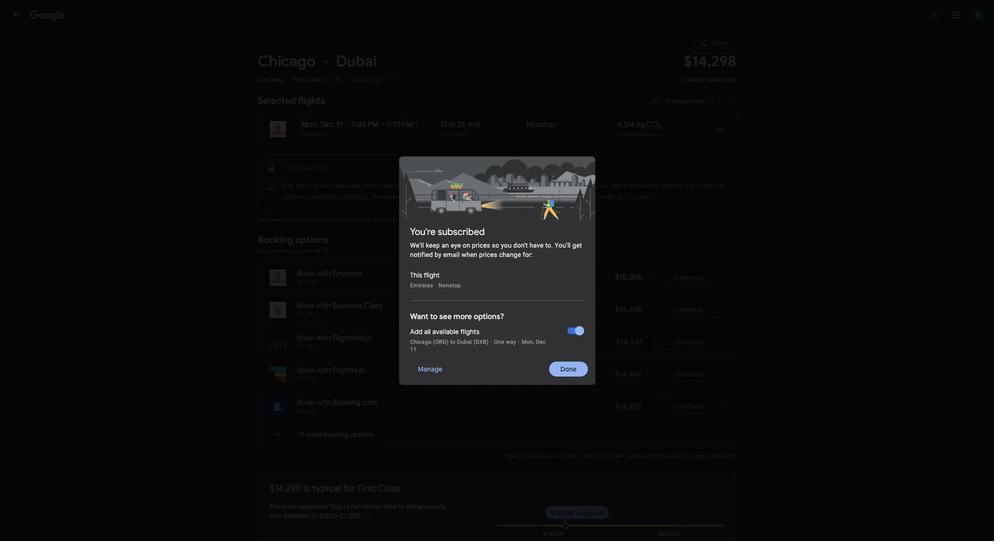 Task type: vqa. For each thing, say whether or not it's contained in the screenshot.


Task type: locate. For each thing, give the bounding box(es) containing it.
$14,298 up least in the left of the page
[[269, 483, 301, 494]]

0 vertical spatial class
[[308, 76, 324, 83]]

1 horizontal spatial chicago
[[410, 339, 432, 345]]

ek for book with flighthub
[[297, 376, 304, 382]]

on inside main content
[[318, 164, 326, 172]]

see
[[439, 312, 452, 321]]

Flight number EK 236 text field
[[297, 279, 315, 286], [297, 311, 315, 318]]

1 ek from the top
[[297, 279, 304, 286]]

5 continue button from the top
[[653, 399, 725, 414]]

typical for $14,298 is typical for first class
[[312, 483, 341, 494]]

1 vertical spatial when
[[461, 251, 477, 258]]

book with flighthub ek 236
[[297, 366, 365, 382]]

with inside book with emirates ek 236
[[316, 269, 331, 279]]

236 inside book with flighthub ek 236
[[305, 376, 315, 382]]

4 continue from the top
[[675, 370, 703, 379]]

more right see
[[454, 312, 472, 321]]

mon, dec 11 down selected flights
[[301, 120, 342, 129]]

options for booking
[[295, 234, 328, 246]]

2 vertical spatial prices
[[479, 251, 497, 258]]

1 horizontal spatial –
[[452, 131, 455, 138]]

for
[[597, 453, 604, 459], [343, 483, 355, 494], [351, 503, 359, 510]]

flight number ek 236 text field up ek 236 text field
[[297, 311, 315, 318]]

236 inside book with flightsmojo ek 236
[[305, 343, 315, 350]]

1 horizontal spatial nonstop
[[526, 120, 555, 129]]

236 for book with flightsmojo
[[305, 343, 315, 350]]

book for book with booking.com
[[297, 398, 314, 408]]

flights up $14,000–21,000.
[[330, 503, 349, 510]]

2 continue from the top
[[675, 306, 703, 314]]

business up flightsmojo
[[333, 301, 362, 311]]

bag left fee
[[283, 182, 294, 189]]

ek up ek 236 text field
[[297, 311, 304, 318]]

1 vertical spatial first
[[358, 483, 376, 494]]

$14,298 up $14,000
[[551, 509, 574, 517]]

with inside book with business class ek 236
[[316, 301, 331, 311]]

1 horizontal spatial when
[[461, 251, 477, 258]]

more right 17
[[306, 430, 322, 439]]

may left be
[[399, 216, 410, 223]]

booking down book with booking.com ek 236
[[324, 430, 348, 439]]

14341 US dollars text field
[[616, 337, 642, 347]]

emirates up book with business class ek 236
[[333, 269, 362, 279]]

adult.
[[611, 453, 625, 459]]

1 left free
[[283, 164, 286, 172]]

flights up (dxb)
[[460, 327, 480, 336]]

chicago for chicago
[[258, 52, 316, 71]]

options?
[[474, 312, 504, 321]]

4 continue button from the top
[[653, 367, 725, 382]]

one way
[[258, 76, 283, 83], [494, 339, 516, 345]]

1 horizontal spatial one way
[[494, 339, 516, 345]]

we'll
[[410, 241, 424, 249]]

1 horizontal spatial 11
[[410, 346, 417, 353]]

ord
[[440, 131, 452, 138]]

you're
[[410, 226, 436, 238]]

$14,298 up total
[[684, 52, 736, 71]]

mon, inside departing flight on monday, december 11. leaves o'hare international airport at 7:45 pm on monday, december 11 and arrives at dubai international airport at 7:10 pm on tuesday, december 12. element
[[301, 120, 319, 129]]

continue for $14,359
[[675, 402, 703, 411]]

flights inside the least expensive flights for similar trips to dubai usually cost between $14,000–21,000.
[[330, 503, 349, 510]]

0 horizontal spatial bag
[[500, 216, 509, 223]]

17
[[298, 430, 304, 439]]

0 horizontal spatial  image
[[287, 76, 289, 83]]

with inside bag fee info isn't available when booking with emirates, business class, flightsmojo, flighthub, ovago, flyus, adam vacations, buymytrip, travel up, edreams, budgetair, martigo, traveldecorum, crystal travel, scholartrip, justfly, onetravel, cheapoair, bravofly or trip.com
[[405, 182, 418, 189]]

way up selected
[[271, 76, 283, 83]]

2 ek from the top
[[297, 311, 304, 318]]

 image down flight
[[435, 282, 437, 289]]

$14,298 for $14,298
[[615, 305, 642, 315]]

1 vertical spatial nonstop
[[439, 282, 461, 289]]

0 horizontal spatial 11
[[336, 120, 342, 129]]

bag
[[500, 216, 509, 223], [684, 453, 694, 459]]

Flight number EK 236 text field
[[297, 376, 315, 382]]

cheapoair,
[[557, 193, 589, 200]]

continue button for $14,341
[[653, 335, 725, 350]]

one way up selected
[[258, 76, 283, 83]]

for left similar
[[351, 503, 359, 510]]

chicago up first class on the left of page
[[258, 52, 316, 71]]

2 horizontal spatial flights
[[460, 327, 480, 336]]

1 horizontal spatial may
[[708, 453, 719, 459]]

 image left first class on the left of page
[[287, 76, 289, 83]]

one
[[258, 76, 270, 83], [494, 339, 504, 345]]

emirates,
[[420, 182, 448, 189]]

price
[[721, 76, 736, 83]]

4 book from the top
[[297, 366, 314, 375]]

may left apply.
[[708, 453, 719, 459]]

available
[[334, 182, 360, 189], [432, 327, 459, 336]]

0 vertical spatial 11
[[336, 120, 342, 129]]

with left flightsmojo
[[316, 334, 331, 343]]

1 horizontal spatial typical
[[583, 509, 604, 517]]

emirates right airport.
[[475, 216, 498, 223]]

one inside main content
[[258, 76, 270, 83]]

1 vertical spatial for
[[343, 483, 355, 494]]

ek down ek 236 text field
[[297, 376, 304, 382]]

14342 US dollars text field
[[615, 370, 642, 379]]

way
[[271, 76, 283, 83], [506, 339, 516, 345]]

$14,359
[[615, 402, 642, 411]]

 image
[[287, 76, 289, 83], [435, 282, 437, 289]]

options down booking
[[271, 247, 291, 254]]

prices down so at the top of page
[[479, 251, 497, 258]]

1 vertical spatial is
[[576, 509, 581, 517]]

eye
[[451, 241, 461, 249]]

dubai left "usually"
[[406, 503, 423, 510]]

2
[[658, 123, 661, 131]]

0 vertical spatial booking
[[380, 182, 404, 189]]

book inside book with business class ek 236
[[297, 301, 314, 311]]

1 vertical spatial on
[[463, 241, 470, 249]]

all
[[424, 327, 431, 336]]

on right eye
[[463, 241, 470, 249]]

1 continue button from the top
[[653, 270, 725, 285]]

chicago inside main content
[[258, 52, 316, 71]]

business up the travel,
[[449, 182, 477, 189]]

3 continue button from the top
[[653, 335, 725, 350]]

book down book with emirates ek 236
[[297, 301, 314, 311]]

with down book with flighthub ek 236
[[316, 398, 331, 408]]

continue for $14,342
[[675, 370, 703, 379]]

with inside book with flighthub ek 236
[[316, 366, 331, 375]]

with
[[405, 182, 418, 189], [316, 269, 331, 279], [316, 301, 331, 311], [316, 334, 331, 343], [316, 366, 331, 375], [316, 398, 331, 408]]

0 vertical spatial business
[[449, 182, 477, 189]]

options down booking.com
[[350, 430, 373, 439]]

continue
[[675, 273, 703, 282], [675, 306, 703, 314], [675, 338, 703, 346], [675, 370, 703, 379], [675, 402, 703, 411]]

track
[[665, 97, 682, 105]]

by
[[435, 251, 442, 258]]

0 vertical spatial typical
[[312, 483, 341, 494]]

0 vertical spatial flights
[[298, 95, 325, 107]]

you're subscribed we'll keep an eye on prices so you don't have to. you'll get notified by email when prices change for:
[[410, 226, 582, 258]]

4,314
[[617, 120, 635, 129]]

emirates
[[301, 131, 324, 138], [475, 216, 498, 223], [333, 269, 362, 279], [410, 282, 433, 289]]

more inside main content
[[306, 430, 322, 439]]

free
[[288, 164, 300, 172]]

– down the "hr" on the top of page
[[452, 131, 455, 138]]

learn more about tracked prices image
[[705, 97, 714, 105]]

flights down first class on the left of page
[[298, 95, 325, 107]]

0 vertical spatial mon,
[[301, 120, 319, 129]]

available inside bag fee info isn't available when booking with emirates, business class, flightsmojo, flighthub, ovago, flyus, adam vacations, buymytrip, travel up, edreams, budgetair, martigo, traveldecorum, crystal travel, scholartrip, justfly, onetravel, cheapoair, bravofly or trip.com
[[334, 182, 360, 189]]

 image right (dxb)
[[491, 339, 492, 345]]

0 vertical spatial prices
[[684, 97, 704, 105]]

(dxb)
[[473, 339, 489, 345]]

ek
[[297, 279, 304, 286], [297, 311, 304, 318], [297, 343, 304, 350], [297, 376, 304, 382], [297, 408, 304, 415]]

with inside book with booking.com ek 236
[[316, 398, 331, 408]]

with for booking.com
[[316, 398, 331, 408]]

1 vertical spatial  image
[[435, 282, 437, 289]]

–
[[380, 120, 385, 129], [452, 131, 455, 138]]

236 inside book with emirates ek 236
[[305, 279, 315, 286]]

nonstop
[[526, 120, 555, 129], [439, 282, 461, 289]]

mon,
[[301, 120, 319, 129], [522, 339, 534, 345]]

1 horizontal spatial is
[[576, 509, 581, 517]]

booking up traveldecorum, on the top left of page
[[380, 182, 404, 189]]

1 vertical spatial class
[[364, 301, 382, 311]]

 image right first class on the left of page
[[328, 76, 330, 83]]

0 horizontal spatial  image
[[328, 76, 330, 83]]

with down the learn more about booking options element
[[316, 269, 331, 279]]

1 vertical spatial chicago
[[410, 339, 432, 345]]

may
[[399, 216, 410, 223], [708, 453, 719, 459]]

to right "trips" at the left
[[398, 503, 404, 510]]

1 horizontal spatial flights
[[330, 503, 349, 510]]

least
[[282, 503, 297, 510]]

2 flight number ek 236 text field from the top
[[297, 311, 315, 318]]

book down ranked
[[297, 269, 314, 279]]

3 book from the top
[[297, 334, 314, 343]]

book inside book with emirates ek 236
[[297, 269, 314, 279]]

Chicago to Dubai text field
[[258, 52, 672, 71]]

14359 US dollars text field
[[615, 402, 642, 411]]

emissions
[[633, 131, 660, 138]]

class up flightsmojo
[[364, 301, 382, 311]]

keep
[[426, 241, 440, 249]]

ek inside book with booking.com ek 236
[[297, 408, 304, 415]]

one right (dxb)
[[494, 339, 504, 345]]

ek for book with emirates
[[297, 279, 304, 286]]

on up 'isn't'
[[318, 164, 326, 172]]

0 vertical spatial may
[[399, 216, 410, 223]]

book up flight number ek 236 text field
[[297, 366, 314, 375]]

2 book from the top
[[297, 301, 314, 311]]

236 up flight number ek 236 text field
[[305, 343, 315, 350]]

– left 7:10 pm
[[380, 120, 385, 129]]

fees left be
[[387, 216, 398, 223]]

5 continue from the top
[[675, 402, 703, 411]]

0 horizontal spatial on
[[318, 164, 326, 172]]

business inside book with business class ek 236
[[333, 301, 362, 311]]

expensive
[[299, 503, 329, 510]]

class up selected flights
[[308, 76, 324, 83]]

3 ek from the top
[[297, 343, 304, 350]]

1 horizontal spatial  image
[[435, 282, 437, 289]]

total
[[706, 76, 720, 83]]

when right email
[[461, 251, 477, 258]]

0 vertical spatial is
[[303, 483, 310, 494]]

0 vertical spatial nonstop
[[526, 120, 555, 129]]

ek down are
[[297, 279, 304, 286]]

2 236 from the top
[[305, 311, 315, 318]]

236 up ek 236 text box
[[305, 376, 315, 382]]

book up ek 236 text field
[[297, 334, 314, 343]]

$14,298 for $14,298 is typical for first class
[[269, 483, 301, 494]]

ek inside book with emirates ek 236
[[297, 279, 304, 286]]

one up selected
[[258, 76, 270, 83]]

0 vertical spatial chicago
[[258, 52, 316, 71]]

fees right +
[[584, 453, 595, 459]]

add
[[410, 327, 423, 336]]

2 vertical spatial for
[[351, 503, 359, 510]]

for left adult.
[[597, 453, 604, 459]]

ek up flight number ek 236 text field
[[297, 343, 304, 350]]

1 vertical spatial business
[[333, 301, 362, 311]]

total duration 13 hr 25 min. element
[[440, 120, 526, 131]]

with up traveldecorum, on the top left of page
[[405, 182, 418, 189]]

available up martigo,
[[334, 182, 360, 189]]

learn more about booking options image
[[321, 247, 329, 254]]

apply
[[311, 216, 325, 223]]

236 down flight number ek 236 text field
[[305, 408, 315, 415]]

1 horizontal spatial more
[[454, 312, 472, 321]]

14298 us dollars element
[[684, 52, 736, 71]]

236 inside book with business class ek 236
[[305, 311, 315, 318]]

for inside the least expensive flights for similar trips to dubai usually cost between $14,000–21,000.
[[351, 503, 359, 510]]

0 horizontal spatial mon, dec 11
[[301, 120, 342, 129]]

1 left passenger
[[346, 76, 350, 83]]

236 up ek 236 text field
[[305, 311, 315, 318]]

Flight number EK 236 text field
[[297, 408, 315, 415]]

1 horizontal spatial bag
[[684, 453, 694, 459]]

0 vertical spatial –
[[380, 120, 385, 129]]

bag inside bag fee info isn't available when booking with emirates, business class, flightsmojo, flighthub, ovago, flyus, adam vacations, buymytrip, travel up, edreams, budgetair, martigo, traveldecorum, crystal travel, scholartrip, justfly, onetravel, cheapoair, bravofly or trip.com
[[283, 182, 294, 189]]

+1
[[413, 120, 418, 126]]

book
[[297, 269, 314, 279], [297, 301, 314, 311], [297, 334, 314, 343], [297, 366, 314, 375], [297, 398, 314, 408]]

236
[[305, 279, 315, 286], [305, 311, 315, 318], [305, 343, 315, 350], [305, 376, 315, 382], [305, 408, 315, 415]]

to left see
[[430, 312, 438, 321]]

1 vertical spatial typical
[[583, 509, 604, 517]]

when
[[362, 182, 378, 189], [461, 251, 477, 258]]

way right (dxb)
[[506, 339, 516, 345]]

None text field
[[683, 52, 736, 92]]

0 vertical spatial 1
[[346, 76, 350, 83]]

$14,342
[[615, 370, 642, 379]]

none text field containing $14,298
[[683, 52, 736, 92]]

1 flight number ek 236 text field from the top
[[297, 279, 315, 286]]

when up martigo,
[[362, 182, 378, 189]]

0 horizontal spatial available
[[334, 182, 360, 189]]

learn more about price insights image
[[363, 512, 371, 520]]

prices left learn more about tracked prices icon
[[684, 97, 704, 105]]

11
[[336, 120, 342, 129], [410, 346, 417, 353]]

booking
[[380, 182, 404, 189], [324, 430, 348, 439]]

25
[[458, 120, 466, 129]]

available up chicago (ord) to dubai (dxb)
[[432, 327, 459, 336]]

and
[[673, 453, 683, 459]]

1 horizontal spatial mon, dec 11
[[410, 339, 546, 353]]

ranked
[[302, 247, 320, 254]]

main content
[[258, 30, 791, 541]]

justfly,
[[499, 193, 522, 200]]

2 vertical spatial dubai
[[406, 503, 423, 510]]

flights
[[298, 95, 325, 107], [460, 327, 480, 336], [330, 503, 349, 510]]

1 vertical spatial available
[[432, 327, 459, 336]]

continue button for $14,342
[[653, 367, 725, 382]]

4 ek from the top
[[297, 376, 304, 382]]

2 horizontal spatial dubai
[[457, 339, 472, 345]]

chicago for chicago (ord) to dubai (dxb)
[[410, 339, 432, 345]]

1 left adult.
[[606, 453, 609, 459]]

this flight
[[410, 271, 440, 279]]

apply.
[[721, 453, 736, 459]]

are
[[292, 247, 301, 254]]

flight number ek 236 text field down ranked
[[297, 279, 315, 286]]

prices inside main content
[[684, 97, 704, 105]]

17 more booking options
[[298, 430, 373, 439]]

 image
[[328, 76, 330, 83], [491, 339, 492, 345]]

class inside book with business class ek 236
[[364, 301, 382, 311]]

the least expensive flights for similar trips to dubai usually cost between $14,000–21,000.
[[269, 503, 446, 520]]

with inside book with flightsmojo ek 236
[[316, 334, 331, 343]]

0 horizontal spatial business
[[333, 301, 362, 311]]

add all available flights
[[410, 327, 480, 336]]

1 vertical spatial more
[[306, 430, 322, 439]]

class
[[308, 76, 324, 83], [364, 301, 382, 311], [378, 483, 400, 494]]

bag right the and
[[684, 453, 694, 459]]

1 horizontal spatial mon,
[[522, 339, 534, 345]]

1 236 from the top
[[305, 279, 315, 286]]

options
[[295, 234, 328, 246], [271, 247, 291, 254], [350, 430, 373, 439]]

0 vertical spatial bag
[[500, 216, 509, 223]]

0 vertical spatial more
[[454, 312, 472, 321]]

fees
[[387, 216, 398, 223], [584, 453, 595, 459], [696, 453, 707, 459]]

dubai left (dxb)
[[457, 339, 472, 345]]

236 inside book with booking.com ek 236
[[305, 408, 315, 415]]

3 continue from the top
[[675, 338, 703, 346]]

prices
[[684, 97, 704, 105], [472, 241, 490, 249], [479, 251, 497, 258]]

so
[[492, 241, 499, 249]]

mon, dec 11 down options?
[[410, 339, 546, 353]]

your
[[334, 216, 345, 223]]

+48% emissions
[[617, 131, 660, 138]]

1 horizontal spatial dubai
[[406, 503, 423, 510]]

for up the least expensive flights for similar trips to dubai usually cost between $14,000–21,000.
[[343, 483, 355, 494]]

with for flighthub
[[316, 366, 331, 375]]

1 horizontal spatial one
[[494, 339, 504, 345]]

5 book from the top
[[297, 398, 314, 408]]

continue button for $14,298
[[653, 302, 725, 317]]

include
[[520, 453, 539, 459]]

bag left policy
[[500, 216, 509, 223]]

0 horizontal spatial booking
[[324, 430, 348, 439]]

4 236 from the top
[[305, 376, 315, 382]]

$14,298 inside the $14,298 lowest total price
[[684, 52, 736, 71]]

2 continue button from the top
[[653, 302, 725, 317]]

5 236 from the top
[[305, 408, 315, 415]]

0 horizontal spatial more
[[306, 430, 322, 439]]

continue button for $15,076
[[653, 270, 725, 285]]

236 down ranked
[[305, 279, 315, 286]]

2 horizontal spatial options
[[350, 430, 373, 439]]

with down book with emirates ek 236
[[316, 301, 331, 311]]

0 vertical spatial dec
[[320, 120, 334, 129]]

nonstop inside main content
[[526, 120, 555, 129]]

2 vertical spatial 1
[[606, 453, 609, 459]]

$14,298
[[684, 52, 736, 71], [615, 305, 642, 315], [269, 483, 301, 494], [551, 509, 574, 517]]

$14,298 lowest total price
[[683, 52, 736, 83]]

1 book from the top
[[297, 269, 314, 279]]

1 continue from the top
[[675, 273, 703, 282]]

0 horizontal spatial dubai
[[336, 52, 377, 71]]

3 236 from the top
[[305, 343, 315, 350]]

11 down add
[[410, 346, 417, 353]]

one way right (dxb)
[[494, 339, 516, 345]]

bag right trip.
[[375, 216, 385, 223]]

ek up 17
[[297, 408, 304, 415]]

0 horizontal spatial bag
[[283, 182, 294, 189]]

0 horizontal spatial 1
[[283, 164, 286, 172]]

1 inside popup button
[[346, 76, 350, 83]]

0 horizontal spatial one way
[[258, 76, 283, 83]]

11 left 7:45 pm
[[336, 120, 342, 129]]

flighthub,
[[536, 182, 567, 189]]

ek inside book with flightsmojo ek 236
[[297, 343, 304, 350]]

1 horizontal spatial options
[[295, 234, 328, 246]]

1 vertical spatial one
[[494, 339, 504, 345]]

travel
[[697, 182, 715, 189]]

bag
[[283, 182, 294, 189], [375, 216, 385, 223]]

dubai up 1 passenger
[[336, 52, 377, 71]]

book up ek 236 text box
[[297, 398, 314, 408]]

when inside you're subscribed we'll keep an eye on prices so you don't have to. you'll get notified by email when prices change for:
[[461, 251, 477, 258]]

usually
[[425, 503, 446, 510]]

2 vertical spatial flights
[[330, 503, 349, 510]]

first up similar
[[358, 483, 376, 494]]

1 vertical spatial flights
[[460, 327, 480, 336]]

 image for one way
[[287, 76, 289, 83]]

1 vertical spatial  image
[[491, 339, 492, 345]]

options up ranked
[[295, 234, 328, 246]]

book inside book with flightsmojo ek 236
[[297, 334, 314, 343]]

with left flighthub
[[316, 366, 331, 375]]

0 vertical spatial for
[[597, 453, 604, 459]]

mon, inside mon, dec 11
[[522, 339, 534, 345]]

book inside book with booking.com ek 236
[[297, 398, 314, 408]]

chicago down add
[[410, 339, 432, 345]]

1 vertical spatial one way
[[494, 339, 516, 345]]

0 vertical spatial on
[[318, 164, 326, 172]]

baggage
[[258, 216, 281, 223]]

$14,298 down '$15,076' text field
[[615, 305, 642, 315]]

0 horizontal spatial options
[[271, 247, 291, 254]]

want
[[410, 312, 428, 321]]

first up selected flights
[[292, 76, 306, 83]]

conditions
[[282, 216, 310, 223]]

$14,298 for $14,298 lowest total price
[[684, 52, 736, 71]]

prices left so at the top of page
[[472, 241, 490, 249]]

0 horizontal spatial is
[[303, 483, 310, 494]]

ek inside book with flighthub ek 236
[[297, 376, 304, 382]]

class up "trips" at the left
[[378, 483, 400, 494]]

book inside book with flighthub ek 236
[[297, 366, 314, 375]]

an
[[442, 241, 449, 249]]

1 vertical spatial bag
[[684, 453, 694, 459]]

don't
[[513, 241, 528, 249]]

continue button
[[653, 270, 725, 285], [653, 302, 725, 317], [653, 335, 725, 350], [653, 367, 725, 382], [653, 399, 725, 414]]

departing flight on monday, december 11. leaves o'hare international airport at 7:45 pm on monday, december 11 and arrives at dubai international airport at 7:10 pm on tuesday, december 12. element
[[301, 120, 418, 129]]

fees right the and
[[696, 453, 707, 459]]

1 vertical spatial flight number ek 236 text field
[[297, 311, 315, 318]]

0 horizontal spatial one
[[258, 76, 270, 83]]

or
[[617, 193, 623, 200]]

1 vertical spatial 11
[[410, 346, 417, 353]]

5 ek from the top
[[297, 408, 304, 415]]



Task type: describe. For each thing, give the bounding box(es) containing it.
– inside 13 hr 25 min ord – dxb
[[452, 131, 455, 138]]

1 free carry-on
[[283, 164, 326, 172]]

15076 US dollars text field
[[615, 273, 642, 282]]

book for book with emirates
[[297, 269, 314, 279]]

2 horizontal spatial fees
[[696, 453, 707, 459]]

traveldecorum,
[[371, 193, 417, 200]]

emirates up 'carry-'
[[301, 131, 324, 138]]

Flight number EK 236 text field
[[297, 343, 315, 350]]

onetravel,
[[524, 193, 555, 200]]

$14,298 for $14,298 is typical
[[551, 509, 574, 517]]

236 for book with emirates
[[305, 279, 315, 286]]

edreams,
[[283, 193, 311, 200]]

11 inside mon, dec 11
[[410, 346, 417, 353]]

0 horizontal spatial flights
[[298, 95, 325, 107]]

info
[[307, 182, 318, 189]]

is for $14,298 is typical for first class
[[303, 483, 310, 494]]

change
[[499, 251, 521, 258]]

0 horizontal spatial nonstop
[[439, 282, 461, 289]]

1 vertical spatial mon, dec 11
[[410, 339, 546, 353]]

flights for the least expensive flights for similar trips to dubai usually cost between $14,000–21,000.
[[330, 503, 349, 510]]

options for how
[[271, 247, 291, 254]]

this
[[410, 271, 422, 279]]

kg
[[636, 120, 645, 129]]

with for flightsmojo
[[316, 334, 331, 343]]

selected flights
[[258, 95, 325, 107]]

flight number ek 236 text field for book with business class
[[297, 311, 315, 318]]

book with booking.com ek 236
[[297, 398, 377, 415]]

1 vertical spatial way
[[506, 339, 516, 345]]

$21,000
[[658, 531, 679, 537]]

when inside bag fee info isn't available when booking with emirates, business class, flightsmojo, flighthub, ovago, flyus, adam vacations, buymytrip, travel up, edreams, budgetair, martigo, traveldecorum, crystal travel, scholartrip, justfly, onetravel, cheapoair, bravofly or trip.com
[[362, 182, 378, 189]]

with for emirates
[[316, 269, 331, 279]]

14298 US dollars text field
[[615, 305, 642, 315]]

share button
[[693, 37, 736, 49]]

scholartrip,
[[462, 193, 498, 200]]

flight number ek 236 text field for book with emirates
[[297, 279, 315, 286]]

book for book with flighthub
[[297, 366, 314, 375]]

you'll
[[555, 241, 571, 249]]

continue for $15,076
[[675, 273, 703, 282]]

emirates bag policy link
[[475, 216, 526, 223]]

chicago (ord) to dubai (dxb)
[[410, 339, 489, 345]]

crystal
[[419, 193, 439, 200]]

up,
[[717, 182, 726, 189]]

– inside 7:45 pm – 7:10 pm +1
[[380, 120, 385, 129]]

learn more about booking options element
[[321, 245, 329, 256]]

travel,
[[441, 193, 460, 200]]

be
[[412, 216, 418, 223]]

emirates down this flight
[[410, 282, 433, 289]]

you
[[501, 241, 512, 249]]

track prices
[[665, 97, 704, 105]]

1 passenger
[[346, 76, 383, 83]]

13
[[440, 120, 447, 129]]

$14,000
[[543, 531, 564, 537]]

bag fee info isn't available when booking with emirates, business class, flightsmojo, flighthub, ovago, flyus, adam vacations, buymytrip, travel up, edreams, budgetair, martigo, traveldecorum, crystal travel, scholartrip, justfly, onetravel, cheapoair, bravofly or trip.com
[[283, 182, 726, 200]]

ek inside book with business class ek 236
[[297, 311, 304, 318]]

higher
[[420, 216, 436, 223]]

on inside you're subscribed we'll keep an eye on prices so you don't have to. you'll get notified by email when prices change for:
[[463, 241, 470, 249]]

martigo,
[[345, 193, 369, 200]]

0 horizontal spatial fees
[[387, 216, 398, 223]]

dxb
[[455, 131, 466, 138]]

with for business
[[316, 301, 331, 311]]

0 horizontal spatial way
[[271, 76, 283, 83]]

the
[[444, 216, 453, 223]]

ek for book with flightsmojo
[[297, 343, 304, 350]]

236 for book with flighthub
[[305, 376, 315, 382]]

typical for $14,298 is typical
[[583, 509, 604, 517]]

class,
[[478, 182, 496, 189]]

to left your on the left top
[[327, 216, 332, 223]]

airport.
[[454, 216, 473, 223]]

prices include required taxes + fees for 1 adult. optional charges and bag fees may apply.
[[502, 453, 736, 459]]

1 for 1 free carry-on
[[283, 164, 286, 172]]

nonstop flight. element
[[526, 120, 555, 131]]

to inside the least expensive flights for similar trips to dubai usually cost between $14,000–21,000.
[[398, 503, 404, 510]]

first class
[[292, 76, 324, 83]]

prices
[[502, 453, 518, 459]]

1 vertical spatial prices
[[472, 241, 490, 249]]

book with flightsmojo ek 236
[[297, 334, 372, 350]]

email
[[443, 251, 460, 258]]

1 vertical spatial booking
[[324, 430, 348, 439]]

1 for 1 passenger
[[346, 76, 350, 83]]

get
[[572, 241, 582, 249]]

$14,341
[[616, 337, 642, 347]]

to.
[[545, 241, 553, 249]]

2 horizontal spatial 1
[[606, 453, 609, 459]]

flights for add all available flights
[[460, 327, 480, 336]]

continue for $14,341
[[675, 338, 703, 346]]

1 horizontal spatial fees
[[584, 453, 595, 459]]

trips
[[383, 503, 397, 510]]

1 horizontal spatial  image
[[491, 339, 492, 345]]

business inside bag fee info isn't available when booking with emirates, business class, flightsmojo, flighthub, ovago, flyus, adam vacations, buymytrip, travel up, edreams, budgetair, martigo, traveldecorum, crystal travel, scholartrip, justfly, onetravel, cheapoair, bravofly or trip.com
[[449, 182, 477, 189]]

Departure time: 7:45 PM. text field
[[351, 120, 379, 129]]

main content containing chicago
[[258, 30, 791, 541]]

co
[[646, 120, 658, 129]]

1 vertical spatial bag
[[375, 216, 385, 223]]

selected
[[258, 95, 296, 107]]

charges
[[651, 453, 671, 459]]

1 horizontal spatial available
[[432, 327, 459, 336]]

the
[[269, 503, 281, 510]]

policy
[[511, 216, 526, 223]]

passenger
[[352, 76, 383, 83]]

11 inside main content
[[336, 120, 342, 129]]

optional
[[627, 453, 649, 459]]

to right the (ord)
[[450, 339, 455, 345]]

one way inside main content
[[258, 76, 283, 83]]

flighthub
[[333, 366, 365, 375]]

$14,298 is typical
[[551, 509, 604, 517]]

go back image
[[11, 9, 22, 21]]

4,314 kg co 2
[[617, 120, 661, 131]]

1 horizontal spatial first
[[358, 483, 376, 494]]

taxes
[[564, 453, 578, 459]]

236 for book with booking.com
[[305, 408, 315, 415]]

0 vertical spatial  image
[[328, 76, 330, 83]]

1 vertical spatial may
[[708, 453, 719, 459]]

ek for book with booking.com
[[297, 408, 304, 415]]

fee
[[296, 182, 305, 189]]

is for $14,298 is typical
[[576, 509, 581, 517]]

how options are ranked
[[258, 247, 321, 254]]

0 horizontal spatial may
[[399, 216, 410, 223]]

book with emirates ek 236
[[297, 269, 362, 286]]

2 vertical spatial options
[[350, 430, 373, 439]]

book for book with flightsmojo
[[297, 334, 314, 343]]

$15,076
[[615, 273, 642, 282]]

continue for $14,298
[[675, 306, 703, 314]]

7:45 pm
[[351, 120, 379, 129]]

1 vertical spatial dubai
[[457, 339, 472, 345]]

booking inside bag fee info isn't available when booking with emirates, business class, flightsmojo, flighthub, ovago, flyus, adam vacations, buymytrip, travel up, edreams, budgetair, martigo, traveldecorum, crystal travel, scholartrip, justfly, onetravel, cheapoair, bravofly or trip.com
[[380, 182, 404, 189]]

lowest
[[683, 76, 704, 83]]

2 vertical spatial class
[[378, 483, 400, 494]]

flyus,
[[591, 182, 608, 189]]

adam
[[610, 182, 628, 189]]

for:
[[523, 251, 533, 258]]

trip.
[[363, 216, 373, 223]]

booking options
[[258, 234, 328, 246]]

flightsmojo,
[[498, 182, 535, 189]]

manage
[[418, 365, 442, 373]]

$14,298 is typical for first class
[[269, 483, 400, 494]]

emirates inside book with emirates ek 236
[[333, 269, 362, 279]]

Arrival time: 7:10 PM on  Tuesday, December 12. text field
[[387, 120, 418, 129]]

0 vertical spatial dubai
[[336, 52, 377, 71]]

buymytrip,
[[662, 182, 695, 189]]

flightsmojo
[[333, 334, 372, 343]]

at
[[438, 216, 443, 223]]

required
[[540, 453, 562, 459]]

booking
[[258, 234, 293, 246]]

dubai inside the least expensive flights for similar trips to dubai usually cost between $14,000–21,000.
[[406, 503, 423, 510]]

booking.com
[[333, 398, 377, 408]]

bag fees button
[[684, 453, 707, 459]]

bravofly
[[591, 193, 615, 200]]

vacations,
[[629, 182, 661, 189]]

 image for emirates
[[435, 282, 437, 289]]

baggage conditions apply to your entire trip.  bag fees may be higher at the airport. emirates bag policy
[[258, 216, 526, 223]]

1 vertical spatial dec
[[536, 339, 546, 345]]

+48%
[[617, 131, 631, 138]]

book for book with business class
[[297, 301, 314, 311]]

mon, dec 11 inside departing flight on monday, december 11. leaves o'hare international airport at 7:45 pm on monday, december 11 and arrives at dubai international airport at 7:10 pm on tuesday, december 12. element
[[301, 120, 342, 129]]

1 passenger button
[[330, 71, 400, 88]]

0 horizontal spatial first
[[292, 76, 306, 83]]

7:10 pm
[[387, 120, 413, 129]]

continue button for $14,359
[[653, 399, 725, 414]]

book with business class ek 236
[[297, 301, 382, 318]]

subscribed
[[438, 226, 485, 238]]



